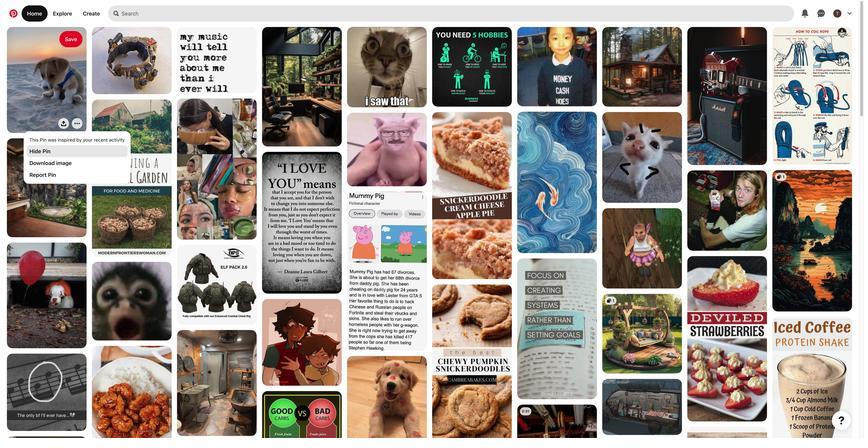 Task type: locate. For each thing, give the bounding box(es) containing it.
this contains an image of: the gost image
[[518, 405, 597, 438]]

your
[[83, 137, 93, 143]]

this contains an image of: good vs. bad carbs: 10 sources of healthy carbs that actually... image
[[262, 391, 342, 438]]

pin inside menu item
[[43, 148, 51, 155]]

this contains an image of: snickerdoodle cream cheese apple pie image
[[432, 112, 512, 298]]

this contains: pumpkin cookies on parchment paper. image
[[432, 285, 512, 438]]

hide pin menu item
[[27, 145, 128, 157]]

this contains an image of: mommy pig is a rebel image
[[347, 192, 427, 351]]

pin for report
[[48, 172, 56, 178]]

this contains an image of: image
[[7, 27, 87, 133], [177, 27, 257, 93], [347, 27, 427, 108], [518, 27, 597, 107], [603, 27, 682, 107], [518, 112, 597, 253], [603, 112, 682, 203], [347, 113, 427, 187], [7, 138, 87, 238], [773, 170, 853, 312], [7, 243, 87, 349], [177, 245, 257, 325], [92, 262, 172, 341], [603, 294, 682, 374], [177, 330, 257, 437], [7, 354, 87, 432], [347, 356, 427, 438], [688, 427, 767, 438]]

search icon image
[[114, 11, 119, 16]]

by
[[76, 137, 82, 143]]

this contains an image of: you need 5 hobbies image
[[432, 27, 512, 107]]

pin right hide
[[43, 148, 51, 155]]

pin for this
[[40, 137, 47, 143]]

terry turtle image
[[834, 9, 842, 18]]

recent
[[94, 137, 108, 143]]

1 vertical spatial pin
[[43, 148, 51, 155]]

this contains an image of: noco ily image
[[262, 299, 342, 386]]

this contains an image of: war belt/1st line picture thread - page 37 image
[[92, 27, 172, 94]]

2 vertical spatial pin
[[48, 172, 56, 178]]

pin
[[40, 137, 47, 143], [43, 148, 51, 155], [48, 172, 56, 178]]

this contains an image of: planning a survival garden for food and medicine | modern frontierswoman image
[[92, 100, 172, 257]]

save
[[65, 36, 77, 42]]

pin down download image
[[48, 172, 56, 178]]

explore
[[53, 10, 72, 17]]

hide pin
[[29, 148, 51, 155]]

this contains an image of: fairy image
[[603, 208, 682, 289]]

item details ： product number : fg3712 fabric: chiffon sleeves: sleeveless back style: zipper size: us 2- 16. check our size chart to get your correct size. built with bra: yes image
[[7, 437, 87, 438]]

pin for hide
[[43, 148, 51, 155]]

this pin was inspired by your recent activity
[[29, 137, 125, 143]]

activity
[[109, 137, 125, 143]]

home link
[[22, 5, 48, 22]]

0 vertical spatial pin
[[40, 137, 47, 143]]

fzd school of design image
[[603, 379, 682, 436]]

report pin
[[29, 172, 56, 178]]

create
[[83, 10, 100, 17]]

pin left was
[[40, 137, 47, 143]]



Task type: describe. For each thing, give the bounding box(es) containing it.
image
[[56, 160, 72, 166]]

explore link
[[48, 5, 78, 22]]

this contains an image of: 3 ingredient orange chicken (orange marmalade bbq) recipe - dinner, then dessert image
[[92, 346, 172, 438]]

this
[[29, 137, 39, 143]]

modern home offices, office design, offices for men, offices for women, office ideas, minimalist office design, minimalist offices, nature office decor, office decor, office design, office space, office table, office interior, office room, office inspiration, modern plant and nature minimalist setup, minimalist office inspiration, nature office inspiration, pegboard office setup, workspace, office workspace, nature workspace, modern nature workspace, modern workspace style, modern minimalist image
[[262, 27, 342, 147]]

home
[[27, 10, 42, 17]]

download
[[29, 160, 55, 166]]

pure hellsite effervescence. home of reblogs. all the art you never knew you needed. your new fandom communities. add to it or scroll through and soak it up. image
[[688, 27, 767, 165]]

was
[[48, 137, 56, 143]]

this contains an image of: skin care image
[[177, 99, 257, 240]]

save list
[[4, 27, 855, 438]]

report
[[29, 172, 47, 178]]

this contains an image of: kurt cobain image
[[688, 171, 767, 251]]

this contains an image of: cheesecake stuffed strawberries (perfect valentine's day treat!) image
[[688, 256, 767, 422]]

Search text field
[[122, 5, 795, 22]]

hide
[[29, 148, 41, 155]]

this contains an image of: focus on creating systems rather than setting goals - living like leila image
[[518, 259, 597, 400]]

create link
[[78, 5, 105, 22]]

this contains an image of: how to take care of rope image
[[773, 27, 853, 165]]

inspired
[[58, 137, 75, 143]]

download image
[[29, 160, 72, 166]]

this contains an image of: iced coffee protein shake image
[[773, 317, 853, 438]]

save button
[[59, 31, 83, 47]]

😢💖🤷‍♀️😘🌹 image
[[262, 152, 342, 294]]



Task type: vqa. For each thing, say whether or not it's contained in the screenshot.
Home LINK
yes



